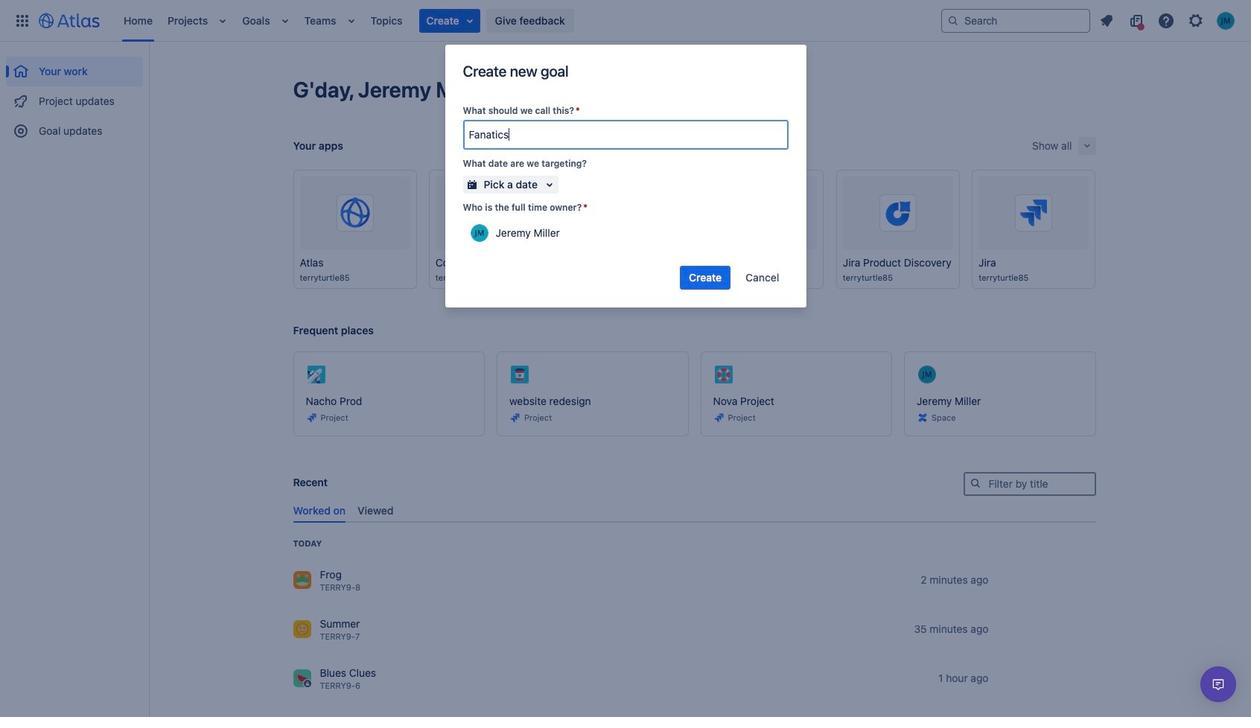 Task type: locate. For each thing, give the bounding box(es) containing it.
0 vertical spatial townsquare image
[[293, 571, 311, 589]]

townsquare image
[[293, 571, 311, 589], [293, 670, 311, 688]]

group
[[6, 42, 143, 151]]

0 horizontal spatial jira image
[[306, 412, 318, 424]]

jira image
[[306, 412, 318, 424], [713, 412, 725, 424]]

townsquare image up townsquare image
[[293, 571, 311, 589]]

heading
[[293, 538, 322, 550]]

banner
[[0, 0, 1252, 42]]

tab list
[[287, 499, 1096, 523]]

list
[[116, 0, 942, 41], [1094, 9, 1243, 32]]

None field
[[465, 121, 787, 148]]

1 vertical spatial townsquare image
[[293, 670, 311, 688]]

1 jira image from the left
[[306, 412, 318, 424]]

list item inside list
[[419, 9, 480, 32]]

1 horizontal spatial jira image
[[713, 412, 725, 424]]

jira image
[[306, 412, 318, 424], [510, 412, 522, 424], [510, 412, 522, 424], [713, 412, 725, 424]]

confluence image
[[917, 412, 929, 424]]

1 townsquare image from the top
[[293, 571, 311, 589]]

1 horizontal spatial list
[[1094, 9, 1243, 32]]

2 jira image from the left
[[713, 412, 725, 424]]

Search field
[[942, 9, 1091, 32]]

list item
[[214, 0, 232, 41], [276, 0, 294, 41], [342, 0, 360, 41], [419, 9, 480, 32]]

open intercom messenger image
[[1210, 676, 1228, 694]]

0 horizontal spatial list
[[116, 0, 942, 41]]

help image
[[1158, 12, 1176, 29]]

townsquare image down townsquare image
[[293, 670, 311, 688]]

None search field
[[942, 9, 1091, 32]]



Task type: describe. For each thing, give the bounding box(es) containing it.
townsquare image
[[293, 621, 311, 639]]

search image
[[948, 15, 960, 26]]

2 townsquare image from the top
[[293, 670, 311, 688]]

search image
[[970, 478, 982, 490]]

confluence image
[[917, 412, 929, 424]]

expand icon image
[[1081, 140, 1093, 152]]

Filter by title field
[[965, 474, 1095, 495]]

top element
[[9, 0, 942, 41]]



Task type: vqa. For each thing, say whether or not it's contained in the screenshot.
the right Jira icon
yes



